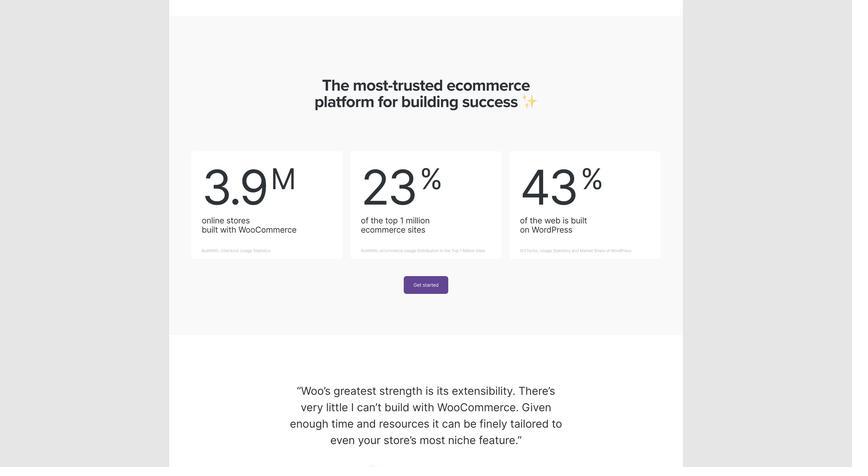 Task type: vqa. For each thing, say whether or not it's contained in the screenshot.


Task type: describe. For each thing, give the bounding box(es) containing it.
time
[[332, 418, 354, 431]]

1 usage from the left
[[404, 248, 416, 254]]

built inside of the web is built on wordpress
[[571, 216, 587, 226]]

distribution
[[417, 248, 439, 254]]

online
[[202, 216, 224, 226]]

market
[[580, 248, 593, 254]]

1
[[400, 216, 404, 226]]

in
[[440, 248, 443, 254]]

even
[[331, 434, 355, 448]]

with inside the "woo's greatest strength is its extensibility. there's very little i can't build with woocommerce. given enough time and resources it can be finely tailored to even your store's most niche feature."
[[413, 401, 435, 415]]

most-
[[353, 76, 393, 96]]

finely
[[480, 418, 508, 431]]

be
[[464, 418, 477, 431]]

build
[[385, 401, 410, 415]]

trusted
[[393, 76, 443, 96]]

3.9
[[202, 158, 267, 217]]

"woo's greatest strength is its extensibility. there's very little i can't build with woocommerce. given enough time and resources it can be finely tailored to even your store's most niche feature."
[[290, 385, 563, 448]]

ecommerce inside of the top 1 million ecommerce sites
[[361, 225, 406, 235]]

top
[[386, 216, 398, 226]]

started
[[423, 282, 439, 288]]

resources
[[379, 418, 430, 431]]

usage statistics
[[240, 248, 271, 254]]

very
[[301, 401, 323, 415]]

i
[[351, 401, 354, 415]]

online stores built with woocommerce
[[202, 216, 297, 235]]

43
[[520, 158, 577, 217]]

builtwith, ecommerce usage distribution in the top 1 million sites
[[361, 248, 485, 254]]

woocommerce
[[239, 225, 297, 235]]

share
[[594, 248, 605, 254]]

given
[[522, 401, 552, 415]]

✨
[[522, 92, 538, 112]]

2 usage from the left
[[540, 248, 552, 254]]

of the web is built on wordpress
[[520, 216, 587, 235]]

ecommerce inside the most-trusted ecommerce platform for building success ✨
[[447, 76, 530, 96]]

store's
[[384, 434, 417, 448]]

greatest
[[334, 385, 377, 398]]

get started
[[414, 282, 439, 288]]

for
[[378, 92, 398, 112]]

% for 43
[[581, 162, 602, 196]]

million
[[406, 216, 430, 226]]

to
[[552, 418, 563, 431]]

the
[[322, 76, 349, 96]]



Task type: locate. For each thing, give the bounding box(es) containing it.
built inside online stores built with woocommerce
[[202, 225, 218, 235]]

builtwith,
[[202, 248, 220, 254], [361, 248, 379, 254]]

1 horizontal spatial and
[[572, 248, 579, 254]]

1 horizontal spatial built
[[571, 216, 587, 226]]

m
[[271, 162, 294, 196]]

with up checkout
[[220, 225, 236, 235]]

2 builtwith, from the left
[[361, 248, 379, 254]]

niche feature."
[[448, 434, 522, 448]]

0 horizontal spatial builtwith,
[[202, 248, 220, 254]]

23
[[361, 158, 416, 217]]

1 vertical spatial and
[[357, 418, 376, 431]]

most
[[420, 434, 445, 448]]

the for 43
[[530, 216, 543, 226]]

w3techs,
[[520, 248, 539, 254]]

of left web
[[520, 216, 528, 226]]

get
[[414, 282, 422, 288]]

of
[[361, 216, 369, 226], [520, 216, 528, 226]]

the for 23
[[371, 216, 383, 226]]

0 horizontal spatial ecommerce
[[361, 225, 406, 235]]

1 horizontal spatial %
[[581, 162, 602, 196]]

little
[[326, 401, 348, 415]]

its
[[437, 385, 449, 398]]

tailored
[[511, 418, 549, 431]]

enough
[[290, 418, 329, 431]]

0 horizontal spatial usage
[[404, 248, 416, 254]]

and down can't
[[357, 418, 376, 431]]

builtwith, for 3.9
[[202, 248, 220, 254]]

1 builtwith, from the left
[[202, 248, 220, 254]]

with
[[220, 225, 236, 235], [413, 401, 435, 415]]

1 % from the left
[[420, 162, 441, 196]]

extensibility.
[[452, 385, 516, 398]]

the
[[371, 216, 383, 226], [530, 216, 543, 226], [445, 248, 451, 254]]

1 horizontal spatial of
[[520, 216, 528, 226]]

success
[[462, 92, 518, 112]]

the inside of the web is built on wordpress
[[530, 216, 543, 226]]

woocommerce.
[[438, 401, 519, 415]]

builtwith, checkout usage statistics
[[202, 248, 271, 254]]

of the top 1 million ecommerce sites
[[361, 216, 430, 235]]

1 horizontal spatial ecommerce
[[447, 76, 530, 96]]

and left market
[[572, 248, 579, 254]]

builtwith, for 23
[[361, 248, 379, 254]]

there's
[[519, 385, 556, 398]]

"woo's
[[297, 385, 331, 398]]

of left top
[[361, 216, 369, 226]]

is for strength
[[426, 385, 434, 398]]

2 of from the left
[[520, 216, 528, 226]]

the most-trusted ecommerce platform for building success ✨
[[315, 76, 538, 112]]

top 1 million sites
[[452, 248, 485, 254]]

building
[[402, 92, 459, 112]]

built
[[571, 216, 587, 226], [202, 225, 218, 235]]

stores
[[227, 216, 250, 226]]

can
[[442, 418, 461, 431]]

w3techs, usage statistics and market share of wordpress
[[520, 248, 632, 254]]

of for 43
[[520, 216, 528, 226]]

on
[[520, 225, 530, 235]]

get started link
[[404, 277, 449, 294]]

web
[[545, 216, 561, 226]]

2 horizontal spatial the
[[530, 216, 543, 226]]

checkout
[[221, 248, 239, 254]]

wordpress
[[532, 225, 573, 235]]

1 vertical spatial is
[[426, 385, 434, 398]]

the inside of the top 1 million ecommerce sites
[[371, 216, 383, 226]]

can't
[[357, 401, 382, 415]]

1 vertical spatial ecommerce
[[361, 225, 406, 235]]

0 vertical spatial and
[[572, 248, 579, 254]]

0 horizontal spatial %
[[420, 162, 441, 196]]

1 vertical spatial with
[[413, 401, 435, 415]]

is right web
[[563, 216, 569, 226]]

is left 'its'
[[426, 385, 434, 398]]

0 vertical spatial with
[[220, 225, 236, 235]]

1 horizontal spatial is
[[563, 216, 569, 226]]

2 % from the left
[[581, 162, 602, 196]]

usage left distribution
[[404, 248, 416, 254]]

of wordpress
[[607, 248, 632, 254]]

0 horizontal spatial built
[[202, 225, 218, 235]]

it
[[433, 418, 439, 431]]

with inside online stores built with woocommerce
[[220, 225, 236, 235]]

1 horizontal spatial usage
[[540, 248, 552, 254]]

usage
[[404, 248, 416, 254], [540, 248, 552, 254]]

0 vertical spatial ecommerce
[[447, 76, 530, 96]]

1 horizontal spatial the
[[445, 248, 451, 254]]

of inside of the top 1 million ecommerce sites
[[361, 216, 369, 226]]

statistics
[[553, 248, 571, 254]]

0 horizontal spatial of
[[361, 216, 369, 226]]

1 horizontal spatial builtwith,
[[361, 248, 379, 254]]

platform
[[315, 92, 374, 112]]

builtwith, left checkout
[[202, 248, 220, 254]]

your
[[358, 434, 381, 448]]

ecommerce
[[380, 248, 403, 254]]

strength
[[380, 385, 423, 398]]

the right "on"
[[530, 216, 543, 226]]

built right web
[[571, 216, 587, 226]]

1 horizontal spatial with
[[413, 401, 435, 415]]

with up it
[[413, 401, 435, 415]]

is inside of the web is built on wordpress
[[563, 216, 569, 226]]

usage left statistics at the bottom of the page
[[540, 248, 552, 254]]

is inside the "woo's greatest strength is its extensibility. there's very little i can't build with woocommerce. given enough time and resources it can be finely tailored to even your store's most niche feature."
[[426, 385, 434, 398]]

builtwith, left ecommerce
[[361, 248, 379, 254]]

of for 23
[[361, 216, 369, 226]]

0 horizontal spatial the
[[371, 216, 383, 226]]

0 vertical spatial is
[[563, 216, 569, 226]]

is
[[563, 216, 569, 226], [426, 385, 434, 398]]

built left "stores" on the left
[[202, 225, 218, 235]]

0 horizontal spatial with
[[220, 225, 236, 235]]

%
[[420, 162, 441, 196], [581, 162, 602, 196]]

and
[[572, 248, 579, 254], [357, 418, 376, 431]]

and inside the "woo's greatest strength is its extensibility. there's very little i can't build with woocommerce. given enough time and resources it can be finely tailored to even your store's most niche feature."
[[357, 418, 376, 431]]

is for web
[[563, 216, 569, 226]]

sites
[[408, 225, 426, 235]]

% for 23
[[420, 162, 441, 196]]

ecommerce
[[447, 76, 530, 96], [361, 225, 406, 235]]

the left top
[[371, 216, 383, 226]]

of inside of the web is built on wordpress
[[520, 216, 528, 226]]

the right 'in'
[[445, 248, 451, 254]]

1 of from the left
[[361, 216, 369, 226]]

0 horizontal spatial and
[[357, 418, 376, 431]]

0 horizontal spatial is
[[426, 385, 434, 398]]



